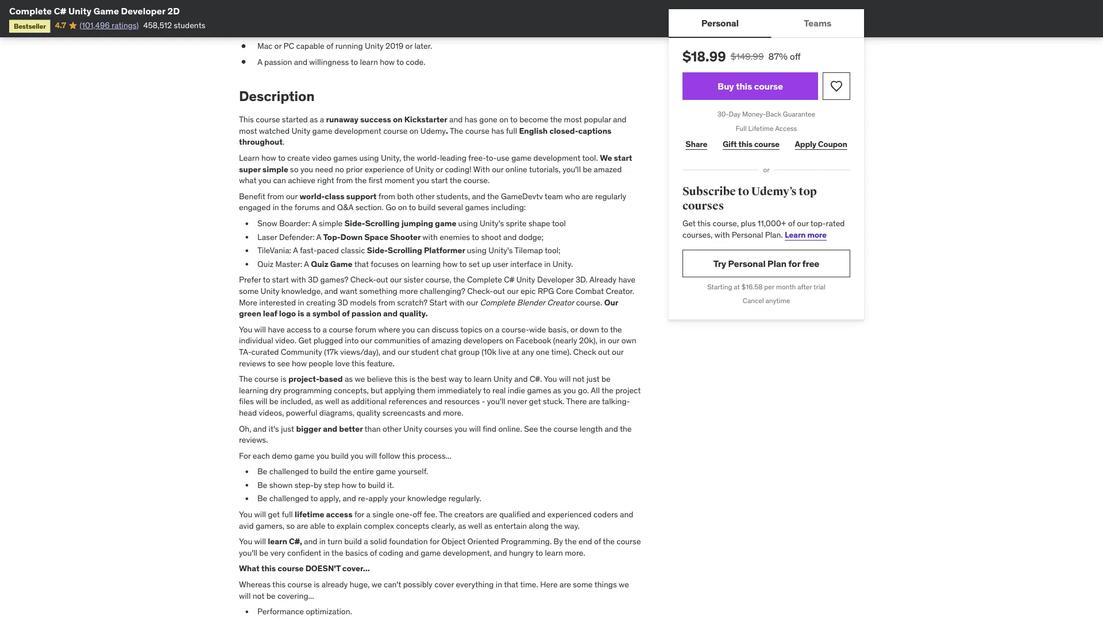 Task type: locate. For each thing, give the bounding box(es) containing it.
and up than other unity courses you will find online. see the course length and the reviews.
[[428, 408, 441, 418]]

0 vertical spatial more.
[[443, 408, 464, 418]]

to down by
[[311, 494, 318, 504]]

that inside what this course doesn't cover... whereas this course is already huge, we can't possibly cover everything in that time. here are some things we will not be covering... performance optimization.
[[504, 580, 519, 590]]

to down both
[[409, 202, 416, 213]]

just right it's
[[281, 424, 294, 434]]

the up them
[[417, 374, 429, 385]]

the inside prefer to start with 3d games? check-out our sister course, the complete c# unity developer 3d. already have some unity knowledge, and want something more challenging? check-out our epic rpg core combat creator. more interested in creating 3d models from scratch? start with our
[[454, 275, 465, 285]]

be inside so you need no prior experience of unity or coding! with our online tutorials, you'll be amazed what you can achieve right from the first moment you start the course.
[[583, 164, 592, 174]]

simple inside snow boarder: a simple side-scrolling jumping game using unity's sprite shape tool laser defender: a top-down space shooter with enemies to shoot and dodge; tilevania: a fast-paced classic side-scrolling platformer using unity's tilemap tool; quiz master: a quiz game that focuses on learning how to set up user interface in unity.
[[319, 218, 343, 229]]

the right by
[[565, 537, 577, 547]]

0 vertical spatial well
[[325, 397, 339, 407]]

of inside the our green leaf logo is a symbol of passion and quality.
[[342, 309, 350, 319]]

top
[[799, 184, 817, 199]]

0 vertical spatial you'll
[[563, 164, 581, 174]]

using up enemies
[[458, 218, 478, 229]]

course up unity,
[[383, 126, 408, 136]]

you inside the you will have access to a course forum where you can discuss topics on a course-wide basis, or down to the individual video. get plugged into our communities of amazing developers on facebook (nearly 20k), in our own ta-curated community (17k views/day), and our student chat group (10k live at any one time). check out our reviews to see how people love this feature.
[[402, 325, 415, 335]]

clearly,
[[431, 521, 456, 531]]

confident
[[287, 548, 321, 559]]

try personal plan for free link
[[683, 250, 851, 278]]

1 horizontal spatial c#
[[504, 275, 515, 285]]

1 vertical spatial games
[[465, 202, 489, 213]]

the inside the you will have access to a course forum where you can discuss topics on a course-wide basis, or down to the individual video. get plugged into our communities of amazing developers on facebook (nearly 20k), in our own ta-curated community (17k views/day), and our student chat group (10k live at any one time). check out our reviews to see how people love this feature.
[[610, 325, 622, 335]]

on
[[393, 114, 403, 125], [500, 114, 509, 125], [410, 126, 419, 136], [398, 202, 407, 213], [401, 259, 410, 269], [485, 325, 494, 335], [505, 336, 514, 346]]

1 horizontal spatial just
[[587, 374, 600, 385]]

1 horizontal spatial courses
[[683, 199, 724, 213]]

1 vertical spatial side-
[[367, 245, 388, 256]]

has
[[465, 114, 478, 125], [492, 126, 504, 136]]

courses down subscribe
[[683, 199, 724, 213]]

build inside 'from both other students, and the gamedevtv team who are regularly engaged in the forums and q&a section. go on to build several games including:'
[[418, 202, 436, 213]]

using up prior
[[360, 153, 379, 163]]

huge,
[[350, 580, 370, 590]]

3 be from the top
[[258, 494, 267, 504]]

2 horizontal spatial you'll
[[563, 164, 581, 174]]

20k),
[[579, 336, 598, 346]]

boarder:
[[279, 218, 310, 229]]

to left become at the top left of the page
[[510, 114, 518, 125]]

in inside the you will have access to a course forum where you can discuss topics on a course-wide basis, or down to the individual video. get plugged into our communities of amazing developers on facebook (nearly 20k), in our own ta-curated community (17k views/day), and our student chat group (10k live at any one time). check out our reviews to see how people love this feature.
[[600, 336, 606, 346]]

kickstarter
[[405, 114, 448, 125]]

the up challenging?
[[454, 275, 465, 285]]

not inside as we believe this is the best way to learn unity and c#. you will not just be learning dry programming concepts, but applying them immediately to real indie games as you go. all the project files will be included, as well as additional references and resources - you'll never get stuck. there are talking- head videos, powerful diagrams, quality screencasts and more.
[[573, 374, 585, 385]]

process...
[[418, 451, 452, 461]]

is
[[298, 309, 304, 319], [281, 374, 287, 385], [410, 374, 416, 385], [314, 580, 320, 590]]

topics
[[461, 325, 483, 335]]

2 vertical spatial games
[[527, 385, 552, 396]]

1 vertical spatial learning
[[239, 385, 268, 396]]

from inside 'from both other students, and the gamedevtv team who are regularly engaged in the forums and q&a section. go on to build several games including:'
[[379, 191, 395, 202]]

forum
[[355, 325, 377, 335]]

have inside prefer to start with 3d games? check-out our sister course, the complete c# unity developer 3d. already have some unity knowledge, and want something more challenging? check-out our epic rpg core combat creator. more interested in creating 3d models from scratch? start with our
[[619, 275, 636, 285]]

both
[[397, 191, 414, 202]]

game up enemies
[[435, 218, 457, 229]]

re-
[[358, 494, 369, 504]]

unity inside as we believe this is the best way to learn unity and c#. you will not just be learning dry programming concepts, but applying them immediately to real indie games as you go. all the project files will be included, as well as additional references and resources - you'll never get stuck. there are talking- head videos, powerful diagrams, quality screencasts and more.
[[494, 374, 513, 385]]

entertain
[[495, 521, 527, 531]]

1 challenged from the top
[[269, 467, 309, 477]]

get up gamers,
[[268, 510, 280, 520]]

single
[[373, 510, 394, 520]]

this inside "link"
[[739, 139, 753, 150]]

more. inside as we believe this is the best way to learn unity and c#. you will not just be learning dry programming concepts, but applying them immediately to real indie games as you go. all the project files will be included, as well as additional references and resources - you'll never get stuck. there are talking- head videos, powerful diagrams, quality screencasts and more.
[[443, 408, 464, 418]]

course inside the you will have access to a course forum where you can discuss topics on a course-wide basis, or down to the individual video. get plugged into our communities of amazing developers on facebook (nearly 20k), in our own ta-curated community (17k views/day), and our student chat group (10k live at any one time). check out our reviews to see how people love this feature.
[[329, 325, 353, 335]]

course, inside get this course, plus 11,000+ of our top-rated courses, with personal plan.
[[713, 219, 739, 229]]

will inside what this course doesn't cover... whereas this course is already huge, we can't possibly cover everything in that time. here are some things we will not be covering... performance optimization.
[[239, 591, 251, 602]]

or
[[275, 41, 282, 51], [406, 41, 413, 51], [764, 166, 770, 175], [571, 325, 578, 335]]

access up video.
[[287, 325, 312, 335]]

share button
[[683, 133, 711, 156]]

0 vertical spatial some
[[239, 286, 259, 296]]

you up there
[[564, 385, 576, 396]]

experience
[[365, 164, 404, 174]]

after
[[798, 282, 812, 291]]

1 vertical spatial unity's
[[489, 245, 513, 256]]

build inside and in turn build a solid foundation for object oriented programming. by the end of the course you'll be very confident in the basics of coding and game development, and hungry to learn more.
[[344, 537, 362, 547]]

some inside what this course doesn't cover... whereas this course is already huge, we can't possibly cover everything in that time. here are some things we will not be covering... performance optimization.
[[573, 580, 593, 590]]

0 horizontal spatial out
[[377, 275, 388, 285]]

rated
[[826, 219, 845, 229]]

complete
[[9, 5, 52, 17], [467, 275, 502, 285], [480, 297, 515, 308]]

unity's
[[480, 218, 504, 229], [489, 245, 513, 256]]

in down tool;
[[545, 259, 551, 269]]

you down avid
[[239, 537, 252, 547]]

it.
[[387, 480, 394, 491]]

0 horizontal spatial learn
[[239, 153, 260, 163]]

in left 'turn' on the left bottom of the page
[[319, 537, 326, 547]]

at inside the you will have access to a course forum where you can discuss topics on a course-wide basis, or down to the individual video. get plugged into our communities of amazing developers on facebook (nearly 20k), in our own ta-curated community (17k views/day), and our student chat group (10k live at any one time). check out our reviews to see how people love this feature.
[[513, 347, 520, 357]]

learn
[[360, 57, 378, 67], [474, 374, 492, 385], [268, 537, 287, 547], [545, 548, 563, 559]]

you up 'communities'
[[402, 325, 415, 335]]

students
[[174, 20, 205, 30]]

combat
[[576, 286, 604, 296]]

fast-
[[300, 245, 317, 256]]

references
[[389, 397, 427, 407]]

day
[[729, 110, 741, 118]]

foundation
[[389, 537, 428, 547]]

leaf
[[263, 309, 277, 319]]

2 vertical spatial personal
[[728, 258, 766, 269]]

to right way
[[465, 374, 472, 385]]

personal inside button
[[702, 17, 739, 29]]

1 horizontal spatial full
[[506, 126, 517, 136]]

you inside than other unity courses you will find online. see the course length and the reviews.
[[455, 424, 467, 434]]

0 horizontal spatial we
[[355, 374, 365, 385]]

1 vertical spatial course.
[[576, 297, 603, 308]]

course,
[[713, 219, 739, 229], [426, 275, 452, 285]]

0 horizontal spatial game
[[94, 5, 119, 17]]

learn up super
[[239, 153, 260, 163]]

scratch?
[[397, 297, 428, 308]]

0 vertical spatial simple
[[263, 164, 288, 174]]

game right the demo on the left
[[294, 451, 315, 461]]

the left "way."
[[551, 521, 563, 531]]

the up "clearly," on the bottom left
[[439, 510, 453, 520]]

1 horizontal spatial off
[[790, 50, 801, 62]]

are inside what this course doesn't cover... whereas this course is already huge, we can't possibly cover everything in that time. here are some things we will not be covering... performance optimization.
[[560, 580, 571, 590]]

live
[[499, 347, 511, 357]]

out right check
[[598, 347, 610, 357]]

to left code.
[[397, 57, 404, 67]]

to up the '-'
[[483, 385, 491, 396]]

more down top-
[[808, 230, 827, 240]]

0 vertical spatial other
[[416, 191, 435, 202]]

1 vertical spatial at
[[513, 347, 520, 357]]

1 vertical spatial world-
[[300, 191, 325, 202]]

1 horizontal spatial out
[[493, 286, 505, 296]]

unity
[[68, 5, 92, 17], [365, 41, 384, 51], [517, 275, 536, 285], [261, 286, 280, 296], [494, 374, 513, 385], [404, 424, 423, 434]]

plugged
[[314, 336, 343, 346]]

0 vertical spatial .
[[446, 126, 448, 136]]

you
[[301, 164, 313, 174], [259, 175, 271, 186], [417, 175, 429, 186], [402, 325, 415, 335], [564, 385, 576, 396], [455, 424, 467, 434], [317, 451, 329, 461], [351, 451, 364, 461]]

or left pc
[[275, 41, 282, 51]]

we right things on the bottom
[[619, 580, 629, 590]]

2 vertical spatial using
[[467, 245, 487, 256]]

2 horizontal spatial start
[[614, 153, 633, 163]]

need
[[315, 164, 333, 174]]

from down the something
[[379, 297, 395, 308]]

fee.
[[424, 510, 437, 520]]

english closed-captions throughout
[[239, 126, 612, 147]]

at right live
[[513, 347, 520, 357]]

course-
[[502, 325, 529, 335]]

challenged down shown
[[269, 494, 309, 504]]

teams button
[[772, 9, 865, 37]]

diagrams,
[[319, 408, 355, 418]]

0 horizontal spatial at
[[513, 347, 520, 357]]

and down foundation
[[406, 548, 419, 559]]

0 vertical spatial at
[[734, 282, 740, 291]]

1 vertical spatial game
[[330, 259, 353, 269]]

start down master:
[[272, 275, 289, 285]]

and inside the you will have access to a course forum where you can discuss topics on a course-wide basis, or down to the individual video. get plugged into our communities of amazing developers on facebook (nearly 20k), in our own ta-curated community (17k views/day), and our student chat group (10k live at any one time). check out our reviews to see how people love this feature.
[[382, 347, 396, 357]]

1 vertical spatial more
[[400, 286, 418, 296]]

facebook
[[516, 336, 552, 346]]

0 horizontal spatial start
[[272, 275, 289, 285]]

will up stuck.
[[559, 374, 571, 385]]

0 horizontal spatial you'll
[[239, 548, 257, 559]]

files
[[239, 397, 254, 407]]

out down user
[[493, 286, 505, 296]]

game up (101,496 ratings)
[[94, 5, 119, 17]]

dodge;
[[519, 232, 544, 242]]

as down creators on the bottom of the page
[[458, 521, 466, 531]]

a left fast-
[[293, 245, 298, 256]]

0 vertical spatial has
[[465, 114, 478, 125]]

xsmall image
[[239, 56, 248, 68]]

courses inside subscribe to udemy's top courses
[[683, 199, 724, 213]]

you'll
[[563, 164, 581, 174], [487, 397, 506, 407], [239, 548, 257, 559]]

a
[[320, 114, 324, 125], [306, 309, 311, 319], [323, 325, 327, 335], [496, 325, 500, 335], [366, 510, 371, 520], [364, 537, 368, 547]]

to inside for a single one-off fee. the creators are qualified and experienced coders and avid gamers, so are able to explain complex concepts clearly, as well as entertain along the way.
[[327, 521, 335, 531]]

simple up top-
[[319, 218, 343, 229]]

1 vertical spatial full
[[282, 510, 293, 520]]

start inside so you need no prior experience of unity or coding! with our online tutorials, you'll be amazed what you can achieve right from the first moment you start the course.
[[431, 175, 448, 186]]

are right here
[[560, 580, 571, 590]]

you'll inside and in turn build a solid foundation for object oriented programming. by the end of the course you'll be very confident in the basics of coding and game development, and hungry to learn more.
[[239, 548, 257, 559]]

running
[[335, 41, 363, 51]]

0 vertical spatial get
[[683, 219, 696, 229]]

0 horizontal spatial course,
[[426, 275, 452, 285]]

1 vertical spatial some
[[573, 580, 593, 590]]

you inside the you will have access to a course forum where you can discuss topics on a course-wide basis, or down to the individual video. get plugged into our communities of amazing developers on facebook (nearly 20k), in our own ta-curated community (17k views/day), and our student chat group (10k live at any one time). check out our reviews to see how people love this feature.
[[239, 325, 252, 335]]

screencasts
[[383, 408, 426, 418]]

or inside the you will have access to a course forum where you can discuss topics on a course-wide basis, or down to the individual video. get plugged into our communities of amazing developers on facebook (nearly 20k), in our own ta-curated community (17k views/day), and our student chat group (10k live at any one time). check out our reviews to see how people love this feature.
[[571, 325, 578, 335]]

the inside for a single one-off fee. the creators are qualified and experienced coders and avid gamers, so are able to explain complex concepts clearly, as well as entertain along the way.
[[439, 510, 453, 520]]

and down capable
[[294, 57, 308, 67]]

0 vertical spatial full
[[506, 126, 517, 136]]

immediately
[[438, 385, 482, 396]]

well up diagrams,
[[325, 397, 339, 407]]

0 horizontal spatial just
[[281, 424, 294, 434]]

so inside so you need no prior experience of unity or coding! with our online tutorials, you'll be amazed what you can achieve right from the first moment you start the course.
[[290, 164, 299, 174]]

off inside "$18.99 $149.99 87% off"
[[790, 50, 801, 62]]

this inside button
[[736, 80, 753, 92]]

captions
[[579, 126, 612, 136]]

for
[[239, 451, 251, 461]]

you'll inside so you need no prior experience of unity or coding! with our online tutorials, you'll be amazed what you can achieve right from the first moment you start the course.
[[563, 164, 581, 174]]

458,512
[[143, 20, 172, 30]]

1 vertical spatial more.
[[565, 548, 586, 559]]

this inside the you will have access to a course forum where you can discuss topics on a course-wide basis, or down to the individual video. get plugged into our communities of amazing developers on facebook (nearly 20k), in our own ta-curated community (17k views/day), and our student chat group (10k live at any one time). check out our reviews to see how people love this feature.
[[352, 358, 365, 369]]

achieve
[[288, 175, 316, 186]]

0 vertical spatial just
[[587, 374, 600, 385]]

0 horizontal spatial has
[[465, 114, 478, 125]]

our inside get this course, plus 11,000+ of our top-rated courses, with personal plan.
[[797, 219, 809, 229]]

1 vertical spatial start
[[431, 175, 448, 186]]

to inside subscribe to udemy's top courses
[[738, 184, 750, 199]]

you up individual
[[239, 325, 252, 335]]

all
[[591, 385, 600, 396]]

will down whereas
[[239, 591, 251, 602]]

and down 3d games?
[[325, 286, 338, 296]]

0 vertical spatial access
[[287, 325, 312, 335]]

1 horizontal spatial you'll
[[487, 397, 506, 407]]

more
[[239, 297, 258, 308]]

several
[[438, 202, 463, 213]]

unity's up user
[[489, 245, 513, 256]]

at
[[734, 282, 740, 291], [513, 347, 520, 357]]

quiz down tilevania:
[[258, 259, 274, 269]]

2 vertical spatial be
[[258, 494, 267, 504]]

0 vertical spatial course,
[[713, 219, 739, 229]]

included,
[[281, 397, 313, 407]]

2 challenged from the top
[[269, 494, 309, 504]]

1 vertical spatial well
[[468, 521, 483, 531]]

0 horizontal spatial some
[[239, 286, 259, 296]]

have inside the you will have access to a course forum where you can discuss topics on a course-wide basis, or down to the individual video. get plugged into our communities of amazing developers on facebook (nearly 20k), in our own ta-curated community (17k views/day), and our student chat group (10k live at any one time). check out our reviews to see how people love this feature.
[[268, 325, 285, 335]]

1 horizontal spatial simple
[[319, 218, 343, 229]]

are down all on the right bottom of the page
[[589, 397, 601, 407]]

course down the coders in the right bottom of the page
[[617, 537, 641, 547]]

tilemap
[[515, 245, 543, 256]]

our down own
[[612, 347, 624, 357]]

unity inside than other unity courses you will find online. see the course length and the reviews.
[[404, 424, 423, 434]]

1 vertical spatial so
[[287, 521, 295, 531]]

our inside so you need no prior experience of unity or coding! with our online tutorials, you'll be amazed what you can achieve right from the first moment you start the course.
[[492, 164, 504, 174]]

as up oriented
[[484, 521, 493, 531]]

1 horizontal spatial games
[[465, 202, 489, 213]]

of inside the you will have access to a course forum where you can discuss topics on a course-wide basis, or down to the individual video. get plugged into our communities of amazing developers on facebook (nearly 20k), in our own ta-curated community (17k views/day), and our student chat group (10k live at any one time). check out our reviews to see how people love this feature.
[[423, 336, 430, 346]]

in right "20k),"
[[600, 336, 606, 346]]

project-
[[289, 374, 319, 385]]

our left 'epic'
[[507, 286, 519, 296]]

1 horizontal spatial we
[[372, 580, 382, 590]]

wishlist image
[[830, 79, 844, 93]]

this right 'gift'
[[739, 139, 753, 150]]

tab list containing personal
[[669, 9, 865, 38]]

lifetime
[[295, 510, 324, 520]]

be inside what this course doesn't cover... whereas this course is already huge, we can't possibly cover everything in that time. here are some things we will not be covering... performance optimization.
[[267, 591, 276, 602]]

1 vertical spatial have
[[268, 325, 285, 335]]

how inside snow boarder: a simple side-scrolling jumping game using unity's sprite shape tool laser defender: a top-down space shooter with enemies to shoot and dodge; tilevania: a fast-paced classic side-scrolling platformer using unity's tilemap tool; quiz master: a quiz game that focuses on learning how to set up user interface in unity.
[[443, 259, 458, 269]]

1 vertical spatial c#
[[504, 275, 515, 285]]

1 horizontal spatial start
[[431, 175, 448, 186]]

0 horizontal spatial get
[[299, 336, 312, 346]]

0 vertical spatial c#
[[54, 5, 66, 17]]

1 vertical spatial be
[[258, 480, 267, 491]]

a left course-
[[496, 325, 500, 335]]

passion down pc
[[264, 57, 292, 67]]

a right 'started'
[[320, 114, 324, 125]]

2 vertical spatial complete
[[480, 297, 515, 308]]

explain
[[337, 521, 362, 531]]

0 vertical spatial learning
[[412, 259, 441, 269]]

pc
[[284, 41, 294, 51]]

and inside snow boarder: a simple side-scrolling jumping game using unity's sprite shape tool laser defender: a top-down space shooter with enemies to shoot and dodge; tilevania: a fast-paced classic side-scrolling platformer using unity's tilemap tool; quiz master: a quiz game that focuses on learning how to set up user interface in unity.
[[504, 232, 517, 242]]

0 horizontal spatial world-
[[300, 191, 325, 202]]

be left shown
[[258, 480, 267, 491]]

learn for learn more
[[785, 230, 806, 240]]

this up courses,
[[698, 219, 711, 229]]

1 vertical spatial other
[[383, 424, 402, 434]]

along
[[529, 521, 549, 531]]

simple for super
[[263, 164, 288, 174]]

with
[[715, 230, 730, 240], [423, 232, 438, 242], [291, 275, 306, 285], [449, 297, 465, 308]]

0 horizontal spatial have
[[268, 325, 285, 335]]

30-
[[718, 110, 729, 118]]

0 vertical spatial can
[[273, 175, 286, 186]]

you down resources on the left of page
[[455, 424, 467, 434]]

as we believe this is the best way to learn unity and c#. you will not just be learning dry programming concepts, but applying them immediately to real indie games as you go. all the project files will be included, as well as additional references and resources - you'll never get stuck. there are talking- head videos, powerful diagrams, quality screencasts and more.
[[239, 374, 641, 418]]

get inside get this course, plus 11,000+ of our top-rated courses, with personal plan.
[[683, 219, 696, 229]]

$149.99
[[731, 50, 764, 62]]

2 vertical spatial for
[[430, 537, 440, 547]]

course. inside so you need no prior experience of unity or coding! with our online tutorials, you'll be amazed what you can achieve right from the first moment you start the course.
[[464, 175, 490, 186]]

course, left plus
[[713, 219, 739, 229]]

side-
[[345, 218, 365, 229], [367, 245, 388, 256]]

xsmall image
[[239, 41, 248, 52]]

1 vertical spatial courses
[[425, 424, 453, 434]]

2 vertical spatial you'll
[[239, 548, 257, 559]]

game down 'this course started as a runaway success on kickstarter'
[[312, 126, 333, 136]]

0 horizontal spatial learning
[[239, 385, 268, 396]]

models
[[350, 297, 377, 308]]

0 horizontal spatial that
[[355, 259, 369, 269]]

1 horizontal spatial learning
[[412, 259, 441, 269]]

0 vertical spatial most
[[564, 114, 582, 125]]

is inside as we believe this is the best way to learn unity and c#. you will not just be learning dry programming concepts, but applying them immediately to real indie games as you go. all the project files will be included, as well as additional references and resources - you'll never get stuck. there are talking- head videos, powerful diagrams, quality screencasts and more.
[[410, 374, 416, 385]]

start
[[430, 297, 448, 308]]

build up basics
[[344, 537, 362, 547]]

quiz down paced
[[311, 259, 329, 269]]

1 be from the top
[[258, 467, 267, 477]]

1 vertical spatial complete
[[467, 275, 502, 285]]

what
[[239, 564, 260, 574]]

better
[[339, 424, 363, 434]]

learn right plan.
[[785, 230, 806, 240]]

3d games?
[[308, 275, 349, 285]]

simple for a
[[319, 218, 343, 229]]

course. down combat
[[576, 297, 603, 308]]

them
[[417, 385, 436, 396]]

off right '87%'
[[790, 50, 801, 62]]

0 vertical spatial the
[[450, 126, 464, 136]]

the
[[550, 114, 562, 125], [403, 153, 415, 163], [355, 175, 367, 186], [450, 175, 462, 186], [487, 191, 499, 202], [454, 275, 465, 285], [610, 325, 622, 335], [417, 374, 429, 385], [602, 385, 614, 396], [540, 424, 552, 434], [620, 424, 632, 434], [339, 467, 351, 477], [551, 521, 563, 531], [565, 537, 577, 547], [603, 537, 615, 547], [332, 548, 344, 559]]

1 horizontal spatial at
[[734, 282, 740, 291]]

of unity
[[406, 164, 434, 174]]

learning inside snow boarder: a simple side-scrolling jumping game using unity's sprite shape tool laser defender: a top-down space shooter with enemies to shoot and dodge; tilevania: a fast-paced classic side-scrolling platformer using unity's tilemap tool; quiz master: a quiz game that focuses on learning how to set up user interface in unity.
[[412, 259, 441, 269]]

is inside what this course doesn't cover... whereas this course is already huge, we can't possibly cover everything in that time. here are some things we will not be covering... performance optimization.
[[314, 580, 320, 590]]

passion
[[264, 57, 292, 67], [352, 309, 382, 319]]

this down the very
[[261, 564, 276, 574]]

you for you will get full lifetime access
[[239, 510, 252, 520]]

0 horizontal spatial get
[[268, 510, 280, 520]]

a passion and willingness to learn how to code.
[[258, 57, 426, 67]]

and right popular on the right
[[613, 114, 627, 125]]

2 be from the top
[[258, 480, 267, 491]]

trial
[[814, 282, 826, 291]]

world- up of unity
[[417, 153, 440, 163]]

1 horizontal spatial more.
[[565, 548, 586, 559]]

complete up bestseller
[[9, 5, 52, 17]]

1 vertical spatial can
[[417, 325, 430, 335]]

0 horizontal spatial quiz
[[258, 259, 274, 269]]

1 vertical spatial course,
[[426, 275, 452, 285]]

more. inside and in turn build a solid foundation for object oriented programming. by the end of the course you'll be very confident in the basics of coding and game development, and hungry to learn more.
[[565, 548, 586, 559]]

game up online
[[512, 153, 532, 163]]

are inside 'from both other students, and the gamedevtv team who are regularly engaged in the forums and q&a section. go on to build several games including:'
[[582, 191, 594, 202]]

to down running
[[351, 57, 358, 67]]

0 vertical spatial so
[[290, 164, 299, 174]]

for inside and in turn build a solid foundation for object oriented programming. by the end of the course you'll be very confident in the basics of coding and game development, and hungry to learn more.
[[430, 537, 440, 547]]

of
[[327, 41, 334, 51], [789, 219, 796, 229], [342, 309, 350, 319], [423, 336, 430, 346], [594, 537, 601, 547], [370, 548, 377, 559]]

1 horizontal spatial game
[[330, 259, 353, 269]]

for
[[789, 258, 801, 269], [355, 510, 364, 520], [430, 537, 440, 547]]

well inside for a single one-off fee. the creators are qualified and experienced coders and avid gamers, so are able to explain complex concepts clearly, as well as entertain along the way.
[[468, 521, 483, 531]]

and up along
[[532, 510, 546, 520]]

0 vertical spatial courses
[[683, 199, 724, 213]]

0 vertical spatial complete
[[9, 5, 52, 17]]

the up own
[[610, 325, 622, 335]]

will left find
[[469, 424, 481, 434]]

1 vertical spatial personal
[[732, 230, 764, 240]]

and up feature. at the bottom of the page
[[382, 347, 396, 357]]

1 horizontal spatial not
[[573, 374, 585, 385]]

tab list
[[669, 9, 865, 38]]

1 vertical spatial get
[[299, 336, 312, 346]]

to right down
[[601, 325, 609, 335]]

the inside and has gone on to become the most popular and most watched unity game development course on udemy
[[550, 114, 562, 125]]

is inside the our green leaf logo is a symbol of passion and quality.
[[298, 309, 304, 319]]

0 vertical spatial world-
[[417, 153, 440, 163]]

side- up down at the left top of page
[[345, 218, 365, 229]]

out
[[377, 275, 388, 285], [493, 286, 505, 296], [598, 347, 610, 357]]

. for . the course has full
[[446, 126, 448, 136]]

and inside prefer to start with 3d games? check-out our sister course, the complete c# unity developer 3d. already have some unity knowledge, and want something more challenging? check-out our epic rpg core combat creator. more interested in creating 3d models from scratch? start with our
[[325, 286, 338, 296]]

in inside 'from both other students, and the gamedevtv team who are regularly engaged in the forums and q&a section. go on to build several games including:'
[[273, 202, 279, 213]]

0 vertical spatial more
[[808, 230, 827, 240]]

solid
[[370, 537, 387, 547]]

you'll down real
[[487, 397, 506, 407]]

0 vertical spatial personal
[[702, 17, 739, 29]]

any
[[522, 347, 534, 357]]

development down "runaway success"
[[335, 126, 382, 136]]

just
[[587, 374, 600, 385], [281, 424, 294, 434]]

access up 'explain'
[[326, 510, 353, 520]]

and down diagrams,
[[323, 424, 338, 434]]

core
[[556, 286, 574, 296]]

.
[[446, 126, 448, 136], [283, 137, 285, 147]]

how
[[380, 57, 395, 67], [262, 153, 276, 163], [443, 259, 458, 269], [292, 358, 307, 369], [342, 480, 357, 491]]

course down lifetime
[[755, 139, 780, 150]]

you for you will learn c#,
[[239, 537, 252, 547]]

simple inside we start super simple
[[263, 164, 288, 174]]

get inside as we believe this is the best way to learn unity and c#. you will not just be learning dry programming concepts, but applying them immediately to real indie games as you go. all the project files will be included, as well as additional references and resources - you'll never get stuck. there are talking- head videos, powerful diagrams, quality screencasts and more.
[[529, 397, 541, 407]]

1 horizontal spatial development
[[534, 153, 581, 163]]

2 vertical spatial out
[[598, 347, 610, 357]]



Task type: vqa. For each thing, say whether or not it's contained in the screenshot.
the symbol
yes



Task type: describe. For each thing, give the bounding box(es) containing it.
where
[[378, 325, 400, 335]]

are down you will get full lifetime access
[[297, 521, 308, 531]]

learning inside as we believe this is the best way to learn unity and c#. you will not just be learning dry programming concepts, but applying them immediately to real indie games as you go. all the project files will be included, as well as additional references and resources - you'll never get stuck. there are talking- head videos, powerful diagrams, quality screencasts and more.
[[239, 385, 268, 396]]

our up topics
[[467, 297, 478, 308]]

2 horizontal spatial for
[[789, 258, 801, 269]]

just inside as we believe this is the best way to learn unity and c#. you will not just be learning dry programming concepts, but applying them immediately to real indie games as you go. all the project files will be included, as well as additional references and resources - you'll never get stuck. there are talking- head videos, powerful diagrams, quality screencasts and more.
[[587, 374, 600, 385]]

2 quiz from the left
[[311, 259, 329, 269]]

start inside prefer to start with 3d games? check-out our sister course, the complete c# unity developer 3d. already have some unity knowledge, and want something more challenging? check-out our epic rpg core combat creator. more interested in creating 3d models from scratch? start with our
[[272, 275, 289, 285]]

something
[[359, 286, 398, 296]]

dry
[[270, 385, 282, 396]]

developer inside prefer to start with 3d games? check-out our sister course, the complete c# unity developer 3d. already have some unity knowledge, and want something more challenging? check-out our epic rpg core combat creator. more interested in creating 3d models from scratch? start with our
[[537, 275, 574, 285]]

on right 'gone'
[[500, 114, 509, 125]]

the down 'turn' on the left bottom of the page
[[332, 548, 344, 559]]

build up apply
[[368, 480, 386, 491]]

this inside get this course, plus 11,000+ of our top-rated courses, with personal plan.
[[698, 219, 711, 229]]

with inside get this course, plus 11,000+ of our top-rated courses, with personal plan.
[[715, 230, 730, 240]]

and right students,
[[472, 191, 486, 202]]

1 horizontal spatial course.
[[576, 297, 603, 308]]

covering...
[[278, 591, 314, 602]]

you will get full lifetime access
[[239, 510, 353, 520]]

course up covering...
[[288, 580, 312, 590]]

that inside snow boarder: a simple side-scrolling jumping game using unity's sprite shape tool laser defender: a top-down space shooter with enemies to shoot and dodge; tilevania: a fast-paced classic side-scrolling platformer using unity's tilemap tool; quiz master: a quiz game that focuses on learning how to set up user interface in unity.
[[355, 259, 369, 269]]

with down challenging?
[[449, 297, 465, 308]]

4.7
[[55, 20, 66, 30]]

so inside for a single one-off fee. the creators are qualified and experienced coders and avid gamers, so are able to explain complex concepts clearly, as well as entertain along the way.
[[287, 521, 295, 531]]

the down the talking-
[[620, 424, 632, 434]]

game inside and in turn build a solid foundation for object oriented programming. by the end of the course you'll be very confident in the basics of coding and game development, and hungry to learn more.
[[421, 548, 441, 559]]

on up live
[[505, 336, 514, 346]]

to inside prefer to start with 3d games? check-out our sister course, the complete c# unity developer 3d. already have some unity knowledge, and want something more challenging? check-out our epic rpg core combat creator. more interested in creating 3d models from scratch? start with our
[[263, 275, 270, 285]]

on inside snow boarder: a simple side-scrolling jumping game using unity's sprite shape tool laser defender: a top-down space shooter with enemies to shoot and dodge; tilevania: a fast-paced classic side-scrolling platformer using unity's tilemap tool; quiz master: a quiz game that focuses on learning how to set up user interface in unity.
[[401, 259, 410, 269]]

on down kickstarter
[[410, 126, 419, 136]]

c# inside prefer to start with 3d games? check-out our sister course, the complete c# unity developer 3d. already have some unity knowledge, and want something more challenging? check-out our epic rpg core combat creator. more interested in creating 3d models from scratch? start with our
[[504, 275, 515, 285]]

learn inside as we believe this is the best way to learn unity and c#. you will not just be learning dry programming concepts, but applying them immediately to real indie games as you go. all the project files will be included, as well as additional references and resources - you'll never get stuck. there are talking- head videos, powerful diagrams, quality screencasts and more.
[[474, 374, 492, 385]]

1 horizontal spatial side-
[[367, 245, 388, 256]]

this inside for each demo game you build you will follow this process... be challenged to build the entire game yourself. be shown step-by step how to build it. be challenged to apply, and re-apply your knowledge regularly.
[[402, 451, 416, 461]]

this
[[239, 114, 254, 125]]

yourself.
[[398, 467, 428, 477]]

unity up the (101,496
[[68, 5, 92, 17]]

to inside and has gone on to become the most popular and most watched unity game development course on udemy
[[510, 114, 518, 125]]

complex
[[364, 521, 394, 531]]

each
[[253, 451, 270, 461]]

one-
[[396, 510, 413, 520]]

our down 'communities'
[[398, 347, 410, 357]]

0 vertical spatial games
[[334, 153, 358, 163]]

on left kickstarter
[[393, 114, 403, 125]]

0 horizontal spatial passion
[[264, 57, 292, 67]]

shooter
[[390, 232, 421, 242]]

how down 2019
[[380, 57, 395, 67]]

back
[[766, 110, 782, 118]]

to up the re-
[[359, 480, 366, 491]]

we inside as we believe this is the best way to learn unity and c#. you will not just be learning dry programming concepts, but applying them immediately to real indie games as you go. all the project files will be included, as well as additional references and resources - you'll never get stuck. there are talking- head videos, powerful diagrams, quality screencasts and more.
[[355, 374, 365, 385]]

of inside get this course, plus 11,000+ of our top-rated courses, with personal plan.
[[789, 219, 796, 229]]

regularly.
[[449, 494, 482, 504]]

hungry
[[509, 548, 534, 559]]

course inside "link"
[[755, 139, 780, 150]]

project
[[616, 385, 641, 396]]

0 vertical spatial using
[[360, 153, 379, 163]]

to up the plugged
[[313, 325, 321, 335]]

this inside as we believe this is the best way to learn unity and c#. you will not just be learning dry programming concepts, but applying them immediately to real indie games as you go. all the project files will be included, as well as additional references and resources - you'll never get stuck. there are talking- head videos, powerful diagrams, quality screencasts and more.
[[395, 374, 408, 385]]

complete c# unity game developer 2d
[[9, 5, 180, 17]]

as up stuck.
[[553, 385, 562, 396]]

access
[[776, 124, 798, 133]]

not inside what this course doesn't cover... whereas this course is already huge, we can't possibly cover everything in that time. here are some things we will not be covering... performance optimization.
[[253, 591, 265, 602]]

creators
[[455, 510, 484, 520]]

chat
[[441, 347, 457, 357]]

you down of unity
[[417, 175, 429, 186]]

will inside for each demo game you build you will follow this process... be challenged to build the entire game yourself. be shown step-by step how to build it. be challenged to apply, and re-apply your knowledge regularly.
[[366, 451, 377, 461]]

how inside the you will have access to a course forum where you can discuss topics on a course-wide basis, or down to the individual video. get plugged into our communities of amazing developers on facebook (nearly 20k), in our own ta-curated community (17k views/day), and our student chat group (10k live at any one time). check out our reviews to see how people love this feature.
[[292, 358, 307, 369]]

apply
[[795, 139, 817, 150]]

as up concepts,
[[345, 374, 353, 385]]

online.
[[499, 424, 522, 434]]

as down concepts,
[[341, 397, 349, 407]]

possibly
[[403, 580, 433, 590]]

unity up 'epic'
[[517, 275, 536, 285]]

and down them
[[429, 397, 443, 407]]

way
[[449, 374, 463, 385]]

individual
[[239, 336, 273, 346]]

with up knowledge,
[[291, 275, 306, 285]]

free
[[803, 258, 820, 269]]

1 vertical spatial most
[[239, 126, 257, 136]]

curated
[[252, 347, 279, 357]]

personal button
[[669, 9, 772, 37]]

0 horizontal spatial c#
[[54, 5, 66, 17]]

become
[[520, 114, 549, 125]]

you up entire
[[351, 451, 364, 461]]

course inside and in turn build a solid foundation for object oriented programming. by the end of the course you'll be very confident in the basics of coding and game development, and hungry to learn more.
[[617, 537, 641, 547]]

down
[[341, 232, 363, 242]]

buy
[[718, 80, 734, 92]]

the up of unity
[[403, 153, 415, 163]]

course down the very
[[278, 564, 304, 574]]

access inside the you will have access to a course forum where you can discuss topics on a course-wide basis, or down to the individual video. get plugged into our communities of amazing developers on facebook (nearly 20k), in our own ta-curated community (17k views/day), and our student chat group (10k live at any one time). check out our reviews to see how people love this feature.
[[287, 325, 312, 335]]

a inside for a single one-off fee. the creators are qualified and experienced coders and avid gamers, so are able to explain complex concepts clearly, as well as entertain along the way.
[[366, 510, 371, 520]]

game inside snow boarder: a simple side-scrolling jumping game using unity's sprite shape tool laser defender: a top-down space shooter with enemies to shoot and dodge; tilevania: a fast-paced classic side-scrolling platformer using unity's tilemap tool; quiz master: a quiz game that focuses on learning how to set up user interface in unity.
[[435, 218, 457, 229]]

end
[[579, 537, 592, 547]]

you right what
[[259, 175, 271, 186]]

interface
[[511, 259, 543, 269]]

step-
[[295, 480, 314, 491]]

and inside the our green leaf logo is a symbol of passion and quality.
[[383, 309, 398, 319]]

it's
[[269, 424, 279, 434]]

you up by
[[317, 451, 329, 461]]

course up watched unity
[[256, 114, 280, 125]]

or left later.
[[406, 41, 413, 51]]

0 horizontal spatial check-
[[350, 275, 377, 285]]

runaway success
[[326, 114, 391, 125]]

1 quiz from the left
[[258, 259, 274, 269]]

course up dry
[[254, 374, 279, 385]]

1 horizontal spatial has
[[492, 126, 504, 136]]

games inside 'from both other students, and the gamedevtv team who are regularly engaged in the forums and q&a section. go on to build several games including:'
[[465, 202, 489, 213]]

to inside and in turn build a solid foundation for object oriented programming. by the end of the course you'll be very confident in the basics of coding and game development, and hungry to learn more.
[[536, 548, 543, 559]]

1 horizontal spatial most
[[564, 114, 582, 125]]

or coding!
[[436, 164, 472, 174]]

right
[[317, 175, 334, 186]]

1 horizontal spatial access
[[326, 510, 353, 520]]

1 vertical spatial get
[[268, 510, 280, 520]]

start inside we start super simple
[[614, 153, 633, 163]]

udemy's
[[752, 184, 797, 199]]

passion inside the our green leaf logo is a symbol of passion and quality.
[[352, 309, 382, 319]]

the inside for each demo game you build you will follow this process... be challenged to build the entire game yourself. be shown step-by step how to build it. be challenged to apply, and re-apply your knowledge regularly.
[[339, 467, 351, 477]]

learn down running
[[360, 57, 378, 67]]

to left create
[[278, 153, 286, 163]]

more inside prefer to start with 3d games? check-out our sister course, the complete c# unity developer 3d. already have some unity knowledge, and want something more challenging? check-out our epic rpg core combat creator. more interested in creating 3d models from scratch? start with our
[[400, 286, 418, 296]]

the down prior
[[355, 175, 367, 186]]

1 horizontal spatial more
[[808, 230, 827, 240]]

and inside than other unity courses you will find online. see the course length and the reviews.
[[605, 424, 618, 434]]

you inside as we believe this is the best way to learn unity and c#. you will not just be learning dry programming concepts, but applying them immediately to real indie games as you go. all the project files will be included, as well as additional references and resources - you'll never get stuck. there are talking- head videos, powerful diagrams, quality screencasts and more.
[[544, 374, 557, 385]]

anytime
[[766, 297, 791, 306]]

a inside the our green leaf logo is a symbol of passion and quality.
[[306, 309, 311, 319]]

1 vertical spatial development
[[534, 153, 581, 163]]

complete for complete blender creator course.
[[480, 297, 515, 308]]

build up step
[[320, 467, 338, 477]]

. for .
[[283, 137, 285, 147]]

student
[[411, 347, 439, 357]]

is up dry
[[281, 374, 287, 385]]

build down 'better'
[[331, 451, 349, 461]]

0 vertical spatial unity's
[[480, 218, 504, 229]]

be up the talking-
[[602, 374, 611, 385]]

be inside and in turn build a solid foundation for object oriented programming. by the end of the course you'll be very confident in the basics of coding and game development, and hungry to learn more.
[[259, 548, 269, 559]]

a up defender: a
[[312, 218, 317, 229]]

are inside as we believe this is the best way to learn unity and c#. you will not just be learning dry programming concepts, but applying them immediately to real indie games as you go. all the project files will be included, as well as additional references and resources - you'll never get stuck. there are talking- head videos, powerful diagrams, quality screencasts and more.
[[589, 397, 601, 407]]

(101,496
[[80, 20, 110, 30]]

game inside and has gone on to become the most popular and most watched unity game development course on udemy
[[312, 126, 333, 136]]

reviews
[[239, 358, 266, 369]]

game inside snow boarder: a simple side-scrolling jumping game using unity's sprite shape tool laser defender: a top-down space shooter with enemies to shoot and dodge; tilevania: a fast-paced classic side-scrolling platformer using unity's tilemap tool; quiz master: a quiz game that focuses on learning how to set up user interface in unity.
[[330, 259, 353, 269]]

will inside than other unity courses you will find online. see the course length and the reviews.
[[469, 424, 481, 434]]

cover...
[[342, 564, 370, 574]]

later.
[[415, 41, 432, 51]]

course inside and has gone on to become the most popular and most watched unity game development course on udemy
[[383, 126, 408, 136]]

quality
[[357, 408, 381, 418]]

for inside for a single one-off fee. the creators are qualified and experienced coders and avid gamers, so are able to explain complex concepts clearly, as well as entertain along the way.
[[355, 510, 364, 520]]

videos,
[[259, 408, 284, 418]]

unity left 2019
[[365, 41, 384, 51]]

are up entertain
[[486, 510, 498, 520]]

you'll inside as we believe this is the best way to learn unity and c#. you will not just be learning dry programming concepts, but applying them immediately to real indie games as you go. all the project files will be included, as well as additional references and resources - you'll never get stuck. there are talking- head videos, powerful diagrams, quality screencasts and more.
[[487, 397, 506, 407]]

how inside for each demo game you build you will follow this process... be challenged to build the entire game yourself. be shown step-by step how to build it. be challenged to apply, and re-apply your knowledge regularly.
[[342, 480, 357, 491]]

the inside 'from both other students, and the gamedevtv team who are regularly engaged in the forums and q&a section. go on to build several games including:'
[[487, 191, 499, 202]]

this up covering...
[[273, 580, 286, 590]]

plus
[[741, 219, 756, 229]]

started
[[282, 114, 308, 125]]

on up developers
[[485, 325, 494, 335]]

jumping
[[402, 218, 433, 229]]

0 horizontal spatial developer
[[121, 5, 166, 17]]

1 horizontal spatial check-
[[467, 286, 493, 296]]

the right end
[[603, 537, 615, 547]]

complete inside prefer to start with 3d games? check-out our sister course, the complete c# unity developer 3d. already have some unity knowledge, and want something more challenging? check-out our epic rpg core combat creator. more interested in creating 3d models from scratch? start with our
[[467, 275, 502, 285]]

and down oriented
[[494, 548, 507, 559]]

will down gamers,
[[254, 537, 266, 547]]

coders
[[594, 510, 618, 520]]

leading free-
[[440, 153, 486, 163]]

our down "forum"
[[361, 336, 372, 346]]

to left 'set' on the top left
[[460, 259, 467, 269]]

(10k
[[482, 347, 497, 357]]

of up willingness on the left top
[[327, 41, 334, 51]]

2 horizontal spatial we
[[619, 580, 629, 590]]

and up indie
[[515, 374, 528, 385]]

but
[[371, 385, 383, 396]]

subscribe
[[683, 184, 736, 199]]

$18.99
[[683, 48, 726, 65]]

and down class
[[322, 202, 335, 213]]

a down fast-
[[304, 259, 309, 269]]

snow boarder: a simple side-scrolling jumping game using unity's sprite shape tool laser defender: a top-down space shooter with enemies to shoot and dodge; tilevania: a fast-paced classic side-scrolling platformer using unity's tilemap tool; quiz master: a quiz game that focuses on learning how to set up user interface in unity.
[[258, 218, 573, 269]]

as right 'started'
[[310, 114, 318, 125]]

1 vertical spatial using
[[458, 218, 478, 229]]

1 vertical spatial just
[[281, 424, 294, 434]]

some inside prefer to start with 3d games? check-out our sister course, the complete c# unity developer 3d. already have some unity knowledge, and want something more challenging? check-out our epic rpg core combat creator. more interested in creating 3d models from scratch? start with our
[[239, 286, 259, 296]]

can inside the you will have access to a course forum where you can discuss topics on a course-wide basis, or down to the individual video. get plugged into our communities of amazing developers on facebook (nearly 20k), in our own ta-curated community (17k views/day), and our student chat group (10k live at any one time). check out our reviews to see how people love this feature.
[[417, 325, 430, 335]]

on inside 'from both other students, and the gamedevtv team who are regularly engaged in the forums and q&a section. go on to build several games including:'
[[398, 202, 407, 213]]

and right the coders in the right bottom of the page
[[620, 510, 634, 520]]

will up gamers,
[[254, 510, 266, 520]]

c#.
[[530, 374, 542, 385]]

other inside 'from both other students, and the gamedevtv team who are regularly engaged in the forums and q&a section. go on to build several games including:'
[[416, 191, 435, 202]]

our up the forums
[[286, 191, 298, 202]]

game up it.
[[376, 467, 396, 477]]

coding
[[379, 548, 404, 559]]

personal inside get this course, plus 11,000+ of our top-rated courses, with personal plan.
[[732, 230, 764, 240]]

a inside and in turn build a solid foundation for object oriented programming. by the end of the course you'll be very confident in the basics of coding and game development, and hungry to learn more.
[[364, 537, 368, 547]]

find
[[483, 424, 497, 434]]

from inside prefer to start with 3d games? check-out our sister course, the complete c# unity developer 3d. already have some unity knowledge, and want something more challenging? check-out our epic rpg core combat creator. more interested in creating 3d models from scratch? start with our
[[379, 297, 395, 308]]

in inside snow boarder: a simple side-scrolling jumping game using unity's sprite shape tool laser defender: a top-down space shooter with enemies to shoot and dodge; tilevania: a fast-paced classic side-scrolling platformer using unity's tilemap tool; quiz master: a quiz game that focuses on learning how to set up user interface in unity.
[[545, 259, 551, 269]]

performance
[[258, 607, 304, 617]]

learn for learn how to create video games using unity, the world-leading free-to-use game development tool.
[[239, 153, 260, 163]]

from both other students, and the gamedevtv team who are regularly engaged in the forums and q&a section. go on to build several games including:
[[239, 191, 627, 213]]

be down dry
[[270, 397, 279, 407]]

in inside prefer to start with 3d games? check-out our sister course, the complete c# unity developer 3d. already have some unity knowledge, and want something more challenging? check-out our epic rpg core combat creator. more interested in creating 3d models from scratch? start with our
[[298, 297, 304, 308]]

games inside as we believe this is the best way to learn unity and c#. you will not just be learning dry programming concepts, but applying them immediately to real indie games as you go. all the project files will be included, as well as additional references and resources - you'll never get stuck. there are talking- head videos, powerful diagrams, quality screencasts and more.
[[527, 385, 552, 396]]

what
[[239, 175, 257, 186]]

learn more link
[[785, 230, 827, 240]]

gift this course link
[[720, 133, 783, 156]]

learn up the very
[[268, 537, 287, 547]]

well inside as we believe this is the best way to learn unity and c#. you will not just be learning dry programming concepts, but applying them immediately to real indie games as you go. all the project files will be included, as well as additional references and resources - you'll never get stuck. there are talking- head videos, powerful diagrams, quality screencasts and more.
[[325, 397, 339, 407]]

shape
[[529, 218, 551, 229]]

to up by
[[311, 467, 318, 477]]

out inside the you will have access to a course forum where you can discuss topics on a course-wide basis, or down to the individual video. get plugged into our communities of amazing developers on facebook (nearly 20k), in our own ta-curated community (17k views/day), and our student chat group (10k live at any one time). check out our reviews to see how people love this feature.
[[598, 347, 610, 357]]

of right end
[[594, 537, 601, 547]]

apply coupon button
[[792, 133, 851, 156]]

entire
[[353, 467, 374, 477]]

complete for complete c# unity game developer 2d
[[9, 5, 52, 17]]

already
[[590, 275, 617, 285]]

you for you will have access to a course forum where you can discuss topics on a course-wide basis, or down to the individual video. get plugged into our communities of amazing developers on facebook (nearly 20k), in our own ta-curated community (17k views/day), and our student chat group (10k live at any one time). check out our reviews to see how people love this feature.
[[239, 325, 252, 335]]

has inside and has gone on to become the most popular and most watched unity game development course on udemy
[[465, 114, 478, 125]]

from right benefit at top
[[267, 191, 284, 202]]

the right see
[[540, 424, 552, 434]]

as down programming
[[315, 397, 323, 407]]

prior
[[346, 164, 363, 174]]

the down or coding!
[[450, 175, 462, 186]]

what this course doesn't cover... whereas this course is already huge, we can't possibly cover everything in that time. here are some things we will not be covering... performance optimization.
[[239, 564, 629, 617]]

. the course has full
[[446, 126, 519, 136]]

complete blender creator course.
[[480, 297, 605, 308]]

snow
[[258, 218, 277, 229]]

popular
[[584, 114, 611, 125]]

buy this course button
[[683, 72, 819, 100]]

the right all on the right bottom of the page
[[602, 385, 614, 396]]

unity up interested
[[261, 286, 280, 296]]

11,000+
[[758, 219, 787, 229]]

our left sister
[[390, 275, 402, 285]]

0 vertical spatial side-
[[345, 218, 365, 229]]

course, inside prefer to start with 3d games? check-out our sister course, the complete c# unity developer 3d. already have some unity knowledge, and want something more challenging? check-out our epic rpg core combat creator. more interested in creating 3d models from scratch? start with our
[[426, 275, 452, 285]]

how down the throughout
[[262, 153, 276, 163]]

in down 'turn' on the left bottom of the page
[[323, 548, 330, 559]]

or up udemy's
[[764, 166, 770, 175]]

courses inside than other unity courses you will find online. see the course length and the reviews.
[[425, 424, 453, 434]]

and inside for each demo game you build you will follow this process... be challenged to build the entire game yourself. be shown step-by step how to build it. be challenged to apply, and re-apply your knowledge regularly.
[[343, 494, 356, 504]]

development inside and has gone on to become the most popular and most watched unity game development course on udemy
[[335, 126, 382, 136]]

to left shoot
[[472, 232, 479, 242]]

to left see on the bottom left of the page
[[268, 358, 275, 369]]

1 vertical spatial the
[[239, 374, 253, 385]]

get inside the you will have access to a course forum where you can discuss topics on a course-wide basis, or down to the individual video. get plugged into our communities of amazing developers on facebook (nearly 20k), in our own ta-curated community (17k views/day), and our student chat group (10k live at any one time). check out our reviews to see how people love this feature.
[[299, 336, 312, 346]]

our left own
[[608, 336, 620, 346]]

based
[[319, 374, 343, 385]]

mac
[[258, 41, 273, 51]]

subscribe to udemy's top courses
[[683, 184, 817, 213]]

focuses
[[371, 259, 399, 269]]

space
[[365, 232, 389, 242]]

course inside button
[[754, 80, 783, 92]]

gamers,
[[256, 521, 285, 531]]

you inside as we believe this is the best way to learn unity and c#. you will not just be learning dry programming concepts, but applying them immediately to real indie games as you go. all the project files will be included, as well as additional references and resources - you'll never get stuck. there are talking- head videos, powerful diagrams, quality screencasts and more.
[[564, 385, 576, 396]]

and up '. the course has full'
[[450, 114, 463, 125]]

than other unity courses you will find online. see the course length and the reviews.
[[239, 424, 632, 445]]

will inside the you will have access to a course forum where you can discuss topics on a course-wide basis, or down to the individual video. get plugged into our communities of amazing developers on facebook (nearly 20k), in our own ta-curated community (17k views/day), and our student chat group (10k live at any one time). check out our reviews to see how people love this feature.
[[254, 325, 266, 335]]

guarantee
[[783, 110, 816, 118]]

at inside the 'starting at $16.58 per month after trial cancel anytime'
[[734, 282, 740, 291]]

of down solid
[[370, 548, 377, 559]]

1 horizontal spatial world-
[[417, 153, 440, 163]]

with inside snow boarder: a simple side-scrolling jumping game using unity's sprite shape tool laser defender: a top-down space shooter with enemies to shoot and dodge; tilevania: a fast-paced classic side-scrolling platformer using unity's tilemap tool; quiz master: a quiz game that focuses on learning how to set up user interface in unity.
[[423, 232, 438, 242]]

time).
[[552, 347, 572, 357]]

0 horizontal spatial full
[[282, 510, 293, 520]]

epic
[[521, 286, 536, 296]]

1 vertical spatial out
[[493, 286, 505, 296]]

and up the confident
[[304, 537, 318, 547]]



